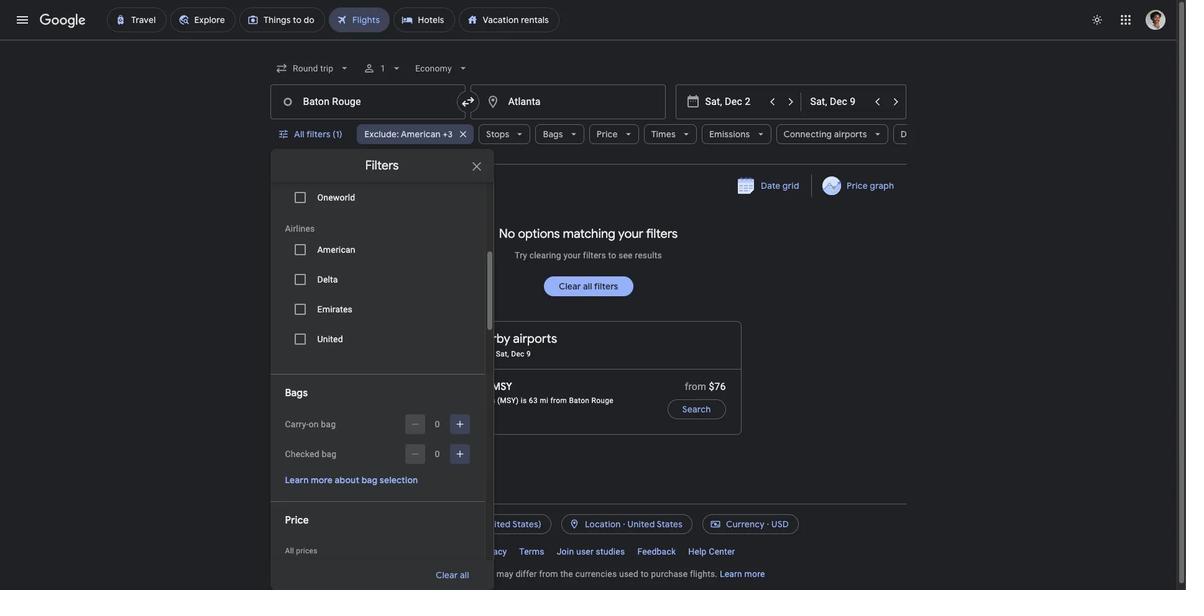 Task type: locate. For each thing, give the bounding box(es) containing it.
msy
[[492, 381, 512, 394]]

1 horizontal spatial united
[[628, 519, 655, 530]]

see
[[619, 251, 633, 260]]

0 vertical spatial all
[[583, 281, 592, 292]]

to right used
[[641, 569, 649, 579]]

1 horizontal spatial clear
[[559, 281, 581, 292]]

all inside "search box"
[[460, 570, 469, 581]]

1 vertical spatial united
[[628, 519, 655, 530]]

0 horizontal spatial united
[[317, 334, 343, 344]]

filters down matching
[[583, 251, 606, 260]]

1 vertical spatial 0
[[435, 449, 440, 459]]

bags up carry-
[[285, 387, 308, 400]]

1 0 from the top
[[435, 420, 440, 430]]

times button
[[644, 119, 697, 149]]

+3
[[443, 129, 453, 140]]

all left (1)
[[294, 129, 304, 140]]

options
[[518, 226, 560, 242]]

united for united
[[317, 334, 343, 344]]

help
[[688, 547, 707, 557]]

try inside try nearby airports sat, dec 2 — sat, dec 9
[[451, 331, 468, 347]]

(united
[[480, 519, 511, 530]]

clear down about
[[436, 570, 458, 581]]

1 horizontal spatial your
[[618, 226, 643, 242]]

1 vertical spatial more
[[745, 569, 765, 579]]

price right the bags popup button at left
[[597, 129, 618, 140]]

sat, right —
[[496, 350, 509, 359]]

bag right checked
[[322, 449, 337, 459]]

checked bag
[[285, 449, 337, 459]]

united down the emirates
[[317, 334, 343, 344]]

airports up 9
[[513, 331, 557, 347]]

stops
[[486, 129, 509, 140]]

2 vertical spatial bag
[[362, 475, 377, 486]]

0 horizontal spatial american
[[317, 245, 355, 255]]

0 vertical spatial airports
[[834, 129, 867, 140]]

date grid button
[[728, 175, 809, 197]]

2 horizontal spatial price
[[847, 180, 868, 191]]

american up delta
[[317, 245, 355, 255]]

1 button
[[358, 53, 408, 83]]

from
[[467, 381, 489, 394], [685, 381, 706, 393], [551, 397, 567, 405], [539, 569, 558, 579]]

selection
[[380, 475, 418, 486]]

1 horizontal spatial to
[[641, 569, 649, 579]]

to left see
[[608, 251, 616, 260]]

0 horizontal spatial your
[[564, 251, 581, 260]]

learn down the "center"
[[720, 569, 742, 579]]

1 horizontal spatial more
[[745, 569, 765, 579]]

all
[[583, 281, 592, 292], [460, 570, 469, 581]]

try nearby airports sat, dec 2 — sat, dec 9
[[451, 331, 557, 359]]

1 currencies from the left
[[453, 569, 494, 579]]

displayed currencies may differ from the currencies used to purchase flights. learn more
[[412, 569, 765, 579]]

your up see
[[618, 226, 643, 242]]

all inside main content
[[583, 281, 592, 292]]

carry-
[[285, 420, 309, 430]]

clear down try clearing your filters to see results
[[559, 281, 581, 292]]

1 horizontal spatial price
[[597, 129, 618, 140]]

learn down checked
[[285, 475, 309, 486]]

None search field
[[270, 34, 958, 591]]

1 vertical spatial all
[[460, 570, 469, 581]]

1 horizontal spatial sat,
[[496, 350, 509, 359]]

all inside "all filters (1)" button
[[294, 129, 304, 140]]

emissions
[[709, 129, 750, 140]]

1 horizontal spatial currencies
[[575, 569, 617, 579]]

1 sat, from the left
[[451, 350, 464, 359]]

english (united states) button
[[378, 510, 551, 540]]

—
[[488, 350, 494, 359]]

price button
[[589, 119, 639, 149]]

1 vertical spatial your
[[564, 251, 581, 260]]

1 horizontal spatial all
[[583, 281, 592, 292]]

prices
[[296, 547, 317, 556]]

american left +3
[[401, 129, 441, 140]]

0 vertical spatial 0
[[435, 420, 440, 430]]

1 vertical spatial all
[[285, 547, 294, 556]]

to
[[608, 251, 616, 260], [641, 569, 649, 579]]

learn more about bag selection
[[285, 475, 418, 486]]

0 vertical spatial bags
[[543, 129, 563, 140]]

more down currency
[[745, 569, 765, 579]]

0 horizontal spatial all
[[460, 570, 469, 581]]

0 vertical spatial united
[[317, 334, 343, 344]]

2 0 from the top
[[435, 449, 440, 459]]

filters down try clearing your filters to see results
[[594, 281, 618, 292]]

1 vertical spatial clear
[[436, 570, 458, 581]]

1 vertical spatial airports
[[513, 331, 557, 347]]

more left about
[[311, 475, 333, 486]]

clear inside main content
[[559, 281, 581, 292]]

price
[[597, 129, 618, 140], [847, 180, 868, 191], [285, 515, 309, 527]]

grid
[[782, 180, 799, 191]]

0 horizontal spatial try
[[451, 331, 468, 347]]

0 vertical spatial price
[[597, 129, 618, 140]]

1 horizontal spatial dec
[[511, 350, 524, 359]]

airports
[[834, 129, 867, 140], [513, 331, 557, 347]]

dec left 9
[[511, 350, 524, 359]]

sat, left 2
[[451, 350, 464, 359]]

close dialog image
[[469, 159, 484, 174]]

(msy)
[[497, 397, 519, 405]]

0 horizontal spatial dec
[[466, 350, 480, 359]]

1 vertical spatial price
[[847, 180, 868, 191]]

matching
[[563, 226, 615, 242]]

clear
[[559, 281, 581, 292], [436, 570, 458, 581]]

english (united states)
[[449, 519, 541, 530]]

may
[[497, 569, 513, 579]]

date
[[761, 180, 780, 191]]

all left prices
[[285, 547, 294, 556]]

None text field
[[470, 85, 666, 119]]

bags
[[543, 129, 563, 140], [285, 387, 308, 400]]

to inside main content
[[608, 251, 616, 260]]

0 vertical spatial to
[[608, 251, 616, 260]]

0 vertical spatial clear
[[559, 281, 581, 292]]

bag
[[321, 420, 336, 430], [322, 449, 337, 459], [362, 475, 377, 486]]

1 horizontal spatial bags
[[543, 129, 563, 140]]

united left 'states' on the right bottom
[[628, 519, 655, 530]]

filters up results
[[646, 226, 678, 242]]

0 vertical spatial all
[[294, 129, 304, 140]]

0 horizontal spatial sat,
[[451, 350, 464, 359]]

learn more about bag selection link
[[285, 475, 418, 486]]

0 horizontal spatial currencies
[[453, 569, 494, 579]]

exclude: american +3
[[364, 129, 453, 140]]

1 horizontal spatial airports
[[834, 129, 867, 140]]

studies
[[596, 547, 625, 557]]

purchase
[[651, 569, 688, 579]]

1 vertical spatial learn
[[720, 569, 742, 579]]

none search field containing filters
[[270, 34, 958, 591]]

search
[[682, 404, 711, 415]]

0
[[435, 420, 440, 430], [435, 449, 440, 459]]

2
[[482, 350, 486, 359]]

airlines
[[285, 224, 315, 234]]

2 sat, from the left
[[496, 350, 509, 359]]

0 for carry-on bag
[[435, 420, 440, 430]]

from left $76 text box
[[685, 381, 706, 393]]

baton
[[569, 397, 589, 405]]

main menu image
[[15, 12, 30, 27]]

bag right on
[[321, 420, 336, 430]]

search button
[[667, 395, 726, 425]]

None text field
[[270, 85, 465, 119]]

0 horizontal spatial more
[[311, 475, 333, 486]]

clear all filters button
[[544, 272, 633, 302]]

try
[[515, 251, 527, 260], [451, 331, 468, 347]]

1 vertical spatial try
[[451, 331, 468, 347]]

bags inside popup button
[[543, 129, 563, 140]]

currencies
[[453, 569, 494, 579], [575, 569, 617, 579]]

Return text field
[[810, 85, 868, 119]]

from $76
[[685, 381, 726, 393]]

from up orleans
[[467, 381, 489, 394]]

0 horizontal spatial airports
[[513, 331, 557, 347]]

1 horizontal spatial try
[[515, 251, 527, 260]]

all down try clearing your filters to see results
[[583, 281, 592, 292]]

your
[[618, 226, 643, 242], [564, 251, 581, 260]]

american inside exclude: american +3 popup button
[[401, 129, 441, 140]]

learn inside "search box"
[[285, 475, 309, 486]]

price up 'all prices'
[[285, 515, 309, 527]]

checked
[[285, 449, 319, 459]]

bag right about
[[362, 475, 377, 486]]

main content
[[270, 175, 907, 435]]

0 horizontal spatial learn
[[285, 475, 309, 486]]

0 horizontal spatial price
[[285, 515, 309, 527]]

price left graph in the top right of the page
[[847, 180, 868, 191]]

price inside button
[[847, 180, 868, 191]]

dec left 2
[[466, 350, 480, 359]]

center
[[709, 547, 735, 557]]

bags button
[[536, 119, 584, 149]]

0 vertical spatial try
[[515, 251, 527, 260]]

airports down the return text box
[[834, 129, 867, 140]]

0 vertical spatial american
[[401, 129, 441, 140]]

your right clearing
[[564, 251, 581, 260]]

dec
[[466, 350, 480, 359], [511, 350, 524, 359]]

try left clearing
[[515, 251, 527, 260]]

currencies down the privacy
[[453, 569, 494, 579]]

filters
[[306, 129, 330, 140], [646, 226, 678, 242], [583, 251, 606, 260], [594, 281, 618, 292]]

2 vertical spatial price
[[285, 515, 309, 527]]

american
[[401, 129, 441, 140], [317, 245, 355, 255]]

all down about
[[460, 570, 469, 581]]

price inside popup button
[[597, 129, 618, 140]]

1 vertical spatial bags
[[285, 387, 308, 400]]

all filters (1) button
[[270, 119, 352, 149]]

clear all
[[436, 570, 469, 581]]

clear all filters
[[559, 281, 618, 292]]

bags right stops popup button
[[543, 129, 563, 140]]

0 horizontal spatial clear
[[436, 570, 458, 581]]

all for all prices
[[285, 547, 294, 556]]

emissions button
[[702, 119, 771, 149]]

None field
[[270, 57, 355, 80], [410, 57, 474, 80], [270, 57, 355, 80], [410, 57, 474, 80]]

privacy
[[478, 547, 507, 557]]

0 horizontal spatial to
[[608, 251, 616, 260]]

filters
[[365, 158, 399, 173]]

all
[[294, 129, 304, 140], [285, 547, 294, 556]]

currencies down join user studies
[[575, 569, 617, 579]]

try left "nearby"
[[451, 331, 468, 347]]

1 horizontal spatial american
[[401, 129, 441, 140]]

0 vertical spatial learn
[[285, 475, 309, 486]]



Task type: describe. For each thing, give the bounding box(es) containing it.
(1)
[[332, 129, 342, 140]]

all for clear all filters
[[583, 281, 592, 292]]

differ
[[516, 569, 537, 579]]

clear for clear all filters
[[559, 281, 581, 292]]

the
[[560, 569, 573, 579]]

2 dec from the left
[[511, 350, 524, 359]]

english
[[449, 519, 478, 530]]

stops button
[[479, 119, 531, 149]]

try for clearing
[[515, 251, 527, 260]]

try for nearby
[[451, 331, 468, 347]]

63
[[529, 397, 538, 405]]

states)
[[512, 519, 541, 530]]

join
[[557, 547, 574, 557]]

exclude: american +3 button
[[357, 119, 474, 149]]

nearby
[[471, 331, 510, 347]]

no options matching your filters
[[499, 226, 678, 242]]

currency
[[726, 519, 765, 530]]

learn more link
[[720, 569, 765, 579]]

0 vertical spatial your
[[618, 226, 643, 242]]

Departure text field
[[705, 85, 762, 119]]

none text field inside "search box"
[[470, 85, 666, 119]]

all filters (1)
[[294, 129, 342, 140]]

connecting
[[784, 129, 832, 140]]

all for all filters (1)
[[294, 129, 304, 140]]

fly from msy new orleans (msy) is 63 mi from baton rouge
[[451, 381, 614, 405]]

displayed
[[412, 569, 450, 579]]

1
[[380, 63, 385, 73]]

clearing
[[529, 251, 561, 260]]

mi
[[540, 397, 548, 405]]

times
[[651, 129, 676, 140]]

help center
[[688, 547, 735, 557]]

usd
[[772, 519, 789, 530]]

from right mi
[[551, 397, 567, 405]]

fly
[[451, 381, 464, 394]]

join user studies link
[[551, 542, 631, 562]]

united for united states
[[628, 519, 655, 530]]

rouge
[[592, 397, 614, 405]]

1 vertical spatial american
[[317, 245, 355, 255]]

from left the
[[539, 569, 558, 579]]

flights.
[[690, 569, 718, 579]]

about
[[442, 547, 465, 557]]

filters left (1)
[[306, 129, 330, 140]]

new
[[451, 397, 466, 405]]

main content containing no options matching your filters
[[270, 175, 907, 435]]

privacy link
[[472, 542, 513, 562]]

connecting airports
[[784, 129, 867, 140]]

76 US dollars text field
[[709, 381, 726, 393]]

all prices
[[285, 547, 317, 556]]

2 currencies from the left
[[575, 569, 617, 579]]

carry-on bag
[[285, 420, 336, 430]]

is
[[521, 397, 527, 405]]

$76
[[709, 381, 726, 393]]

duration button
[[893, 119, 958, 149]]

help center link
[[682, 542, 741, 562]]

0 horizontal spatial bags
[[285, 387, 308, 400]]

airports inside try nearby airports sat, dec 2 — sat, dec 9
[[513, 331, 557, 347]]

feedback
[[637, 547, 676, 557]]

1 dec from the left
[[466, 350, 480, 359]]

price graph button
[[815, 175, 904, 197]]

try clearing your filters to see results
[[515, 251, 662, 260]]

1 vertical spatial bag
[[322, 449, 337, 459]]

about link
[[435, 542, 472, 562]]

clear for clear all
[[436, 570, 458, 581]]

1 horizontal spatial learn
[[720, 569, 742, 579]]

0 vertical spatial bag
[[321, 420, 336, 430]]

on
[[309, 420, 319, 430]]

user
[[576, 547, 594, 557]]

1 vertical spatial to
[[641, 569, 649, 579]]

results
[[635, 251, 662, 260]]

about
[[335, 475, 359, 486]]

states
[[657, 519, 683, 530]]

feedback link
[[631, 542, 682, 562]]

all for clear all
[[460, 570, 469, 581]]

exclude:
[[364, 129, 399, 140]]

clear all button
[[421, 561, 484, 591]]

terms
[[519, 547, 544, 557]]

airports inside popup button
[[834, 129, 867, 140]]

swap origin and destination. image
[[460, 94, 475, 109]]

change appearance image
[[1082, 5, 1112, 35]]

terms link
[[513, 542, 551, 562]]

connecting airports button
[[776, 119, 888, 149]]

emirates
[[317, 305, 353, 315]]

location
[[585, 519, 621, 530]]

oneworld
[[317, 193, 355, 203]]

9
[[527, 350, 531, 359]]

0 for checked bag
[[435, 449, 440, 459]]

date grid
[[761, 180, 799, 191]]

delta
[[317, 275, 338, 285]]

join user studies
[[557, 547, 625, 557]]

loading results progress bar
[[0, 40, 1177, 42]]

used
[[619, 569, 639, 579]]

price graph
[[847, 180, 894, 191]]

0 vertical spatial more
[[311, 475, 333, 486]]

no
[[499, 226, 515, 242]]

graph
[[870, 180, 894, 191]]

duration
[[901, 129, 937, 140]]



Task type: vqa. For each thing, say whether or not it's contained in the screenshot.
drops
no



